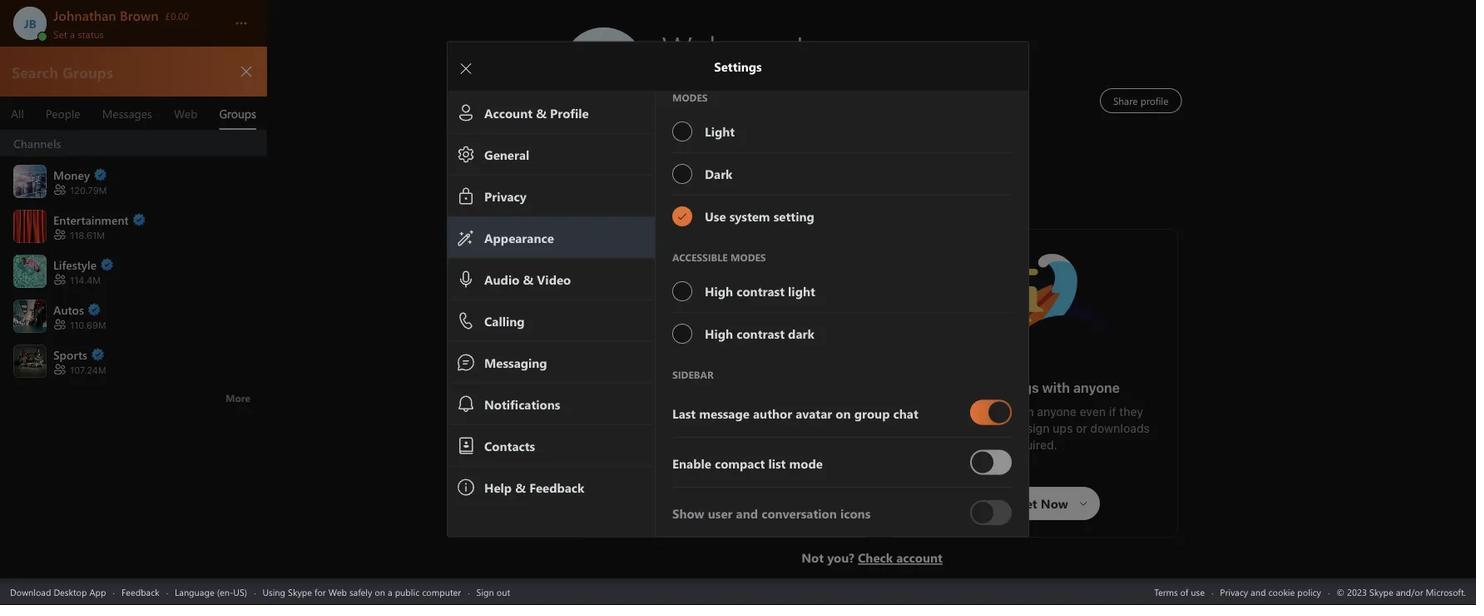 Task type: describe. For each thing, give the bounding box(es) containing it.
118.61m
[[70, 230, 105, 241]]

share the invite with anyone even if they aren't on skype. no sign ups or downloads required.
[[915, 405, 1153, 452]]

privacy and cookie policy link
[[1221, 586, 1322, 598]]

using skype for web safely on a public computer
[[263, 586, 461, 598]]

required.
[[1008, 438, 1057, 452]]

sign
[[1027, 422, 1050, 435]]

app
[[89, 586, 106, 598]]

set
[[53, 27, 67, 40]]

updates
[[622, 430, 667, 444]]

stay up to date with the latest features and updates in skype. don't miss a thing!
[[606, 413, 846, 444]]

don't
[[724, 430, 754, 444]]

feedback link
[[121, 586, 160, 598]]

on inside share the invite with anyone even if they aren't on skype. no sign ups or downloads required.
[[950, 422, 964, 435]]

terms
[[1155, 586, 1178, 598]]

with inside share the invite with anyone even if they aren't on skype. no sign ups or downloads required.
[[1010, 405, 1034, 419]]

date
[[665, 413, 690, 427]]

terms of use
[[1155, 586, 1205, 598]]

status
[[78, 27, 104, 40]]

cookie
[[1269, 586, 1295, 598]]

set a status button
[[53, 23, 218, 40]]

Search Groups text field
[[10, 61, 224, 82]]

Enable compact list mode checkbox
[[971, 444, 1012, 482]]

107.24m
[[70, 365, 106, 376]]

check
[[858, 549, 893, 566]]

meetings
[[979, 380, 1039, 396]]

to
[[651, 413, 662, 427]]

thing!
[[795, 430, 827, 444]]

High contrast dark checkbox
[[672, 313, 1012, 355]]

2 vertical spatial a
[[388, 586, 393, 598]]

using skype for web safely on a public computer link
[[263, 586, 461, 598]]

they
[[1119, 405, 1143, 419]]

policy
[[1298, 586, 1322, 598]]

(en-
[[217, 586, 233, 598]]

skype. inside stay up to date with the latest features and updates in skype. don't miss a thing!
[[683, 430, 721, 444]]

or
[[1076, 422, 1087, 435]]

Last message author avatar on group chat checkbox
[[971, 394, 1012, 432]]

features
[[774, 413, 819, 427]]

language (en-us) link
[[175, 586, 247, 598]]

sign out link
[[477, 586, 510, 598]]

up
[[634, 413, 648, 427]]

out
[[497, 586, 510, 598]]

easy meetings with anyone
[[945, 380, 1120, 396]]

of
[[1181, 586, 1189, 598]]

privacy and cookie policy
[[1221, 586, 1322, 598]]

share
[[922, 405, 954, 419]]

desktop
[[54, 586, 87, 598]]

a inside set a status button
[[70, 27, 75, 40]]

mansurfer
[[983, 246, 1042, 264]]

terms of use link
[[1155, 586, 1205, 598]]

not
[[802, 549, 824, 566]]

the inside stay up to date with the latest features and updates in skype. don't miss a thing!
[[719, 413, 737, 427]]

launch
[[675, 255, 713, 273]]

1 vertical spatial and
[[1251, 586, 1266, 598]]



Task type: locate. For each thing, give the bounding box(es) containing it.
2 horizontal spatial with
[[1042, 380, 1070, 396]]

public
[[395, 586, 420, 598]]

anyone inside share the invite with anyone even if they aren't on skype. no sign ups or downloads required.
[[1037, 405, 1077, 419]]

for
[[315, 586, 326, 598]]

and inside stay up to date with the latest features and updates in skype. don't miss a thing!
[[822, 413, 843, 427]]

easy
[[945, 380, 976, 396]]

Dark checkbox
[[672, 154, 1012, 195]]

the down easy
[[957, 405, 975, 419]]

sign out
[[477, 586, 510, 598]]

on
[[950, 422, 964, 435], [375, 586, 385, 598]]

114.4m
[[70, 275, 101, 286]]

anyone up ups
[[1037, 405, 1077, 419]]

1 horizontal spatial and
[[1251, 586, 1266, 598]]

and up thing!
[[822, 413, 843, 427]]

with
[[1042, 380, 1070, 396], [1010, 405, 1034, 419], [693, 413, 716, 427]]

theme dialog
[[447, 0, 1054, 538]]

skype. right in
[[683, 430, 721, 444]]

ups
[[1053, 422, 1073, 435]]

skype. down invite
[[967, 422, 1005, 435]]

computer
[[422, 586, 461, 598]]

no
[[1008, 422, 1024, 435]]

skype
[[288, 586, 312, 598]]

privacy
[[1221, 586, 1249, 598]]

1 vertical spatial on
[[375, 586, 385, 598]]

even
[[1080, 405, 1106, 419]]

not you? check account
[[802, 549, 943, 566]]

invite
[[978, 405, 1007, 419]]

account
[[897, 549, 943, 566]]

1 horizontal spatial the
[[957, 405, 975, 419]]

safely
[[350, 586, 372, 598]]

0 horizontal spatial and
[[822, 413, 843, 427]]

110.69m
[[70, 320, 106, 331]]

with up ups
[[1042, 380, 1070, 396]]

0 vertical spatial a
[[70, 27, 75, 40]]

on down share
[[950, 422, 964, 435]]

0 horizontal spatial skype.
[[683, 430, 721, 444]]

the up don't at the bottom
[[719, 413, 737, 427]]

latest
[[740, 413, 771, 427]]

the
[[957, 405, 975, 419], [719, 413, 737, 427]]

2 horizontal spatial a
[[785, 430, 792, 444]]

0 horizontal spatial with
[[693, 413, 716, 427]]

the inside share the invite with anyone even if they aren't on skype. no sign ups or downloads required.
[[957, 405, 975, 419]]

0 vertical spatial and
[[822, 413, 843, 427]]

you?
[[828, 549, 855, 566]]

if
[[1109, 405, 1116, 419]]

1 horizontal spatial on
[[950, 422, 964, 435]]

set a status
[[53, 27, 104, 40]]

with up "no"
[[1010, 405, 1034, 419]]

a left public
[[388, 586, 393, 598]]

a down features
[[785, 430, 792, 444]]

list item
[[0, 131, 267, 158]]

channels group
[[0, 131, 267, 413]]

sign
[[477, 586, 494, 598]]

check account link
[[858, 549, 943, 566]]

with right date
[[693, 413, 716, 427]]

a right set
[[70, 27, 75, 40]]

120.79m
[[70, 185, 107, 196]]

and
[[822, 413, 843, 427], [1251, 586, 1266, 598]]

Use system setting checkbox
[[672, 196, 1012, 238]]

using
[[263, 586, 286, 598]]

0 horizontal spatial a
[[70, 27, 75, 40]]

miss
[[757, 430, 782, 444]]

on right "safely"
[[375, 586, 385, 598]]

anyone up even
[[1073, 380, 1120, 396]]

Light checkbox
[[672, 111, 1012, 153]]

download desktop app
[[10, 586, 106, 598]]

1 vertical spatial anyone
[[1037, 405, 1077, 419]]

1 horizontal spatial skype.
[[967, 422, 1005, 435]]

download
[[10, 586, 51, 598]]

1 horizontal spatial with
[[1010, 405, 1034, 419]]

stay
[[606, 413, 631, 427]]

with inside stay up to date with the latest features and updates in skype. don't miss a thing!
[[693, 413, 716, 427]]

web
[[329, 586, 347, 598]]

skype. inside share the invite with anyone even if they aren't on skype. no sign ups or downloads required.
[[967, 422, 1005, 435]]

0 horizontal spatial the
[[719, 413, 737, 427]]

downloads
[[1090, 422, 1150, 435]]

language (en-us)
[[175, 586, 247, 598]]

0 horizontal spatial on
[[375, 586, 385, 598]]

skype.
[[967, 422, 1005, 435], [683, 430, 721, 444]]

tab list
[[0, 97, 267, 130]]

anyone
[[1073, 380, 1120, 396], [1037, 405, 1077, 419]]

language
[[175, 586, 214, 598]]

use
[[1191, 586, 1205, 598]]

Show user and conversation icons checkbox
[[971, 494, 1012, 532]]

a
[[70, 27, 75, 40], [785, 430, 792, 444], [388, 586, 393, 598]]

0 vertical spatial anyone
[[1073, 380, 1120, 396]]

a inside stay up to date with the latest features and updates in skype. don't miss a thing!
[[785, 430, 792, 444]]

0 vertical spatial on
[[950, 422, 964, 435]]

and left cookie
[[1251, 586, 1266, 598]]

High contrast light checkbox
[[672, 271, 1012, 313]]

aren't
[[915, 422, 947, 435]]

feedback
[[121, 586, 160, 598]]

us)
[[233, 586, 247, 598]]

1 vertical spatial a
[[785, 430, 792, 444]]

1 horizontal spatial a
[[388, 586, 393, 598]]

in
[[670, 430, 680, 444]]

download desktop app link
[[10, 586, 106, 598]]



Task type: vqa. For each thing, say whether or not it's contained in the screenshot.
the Share
yes



